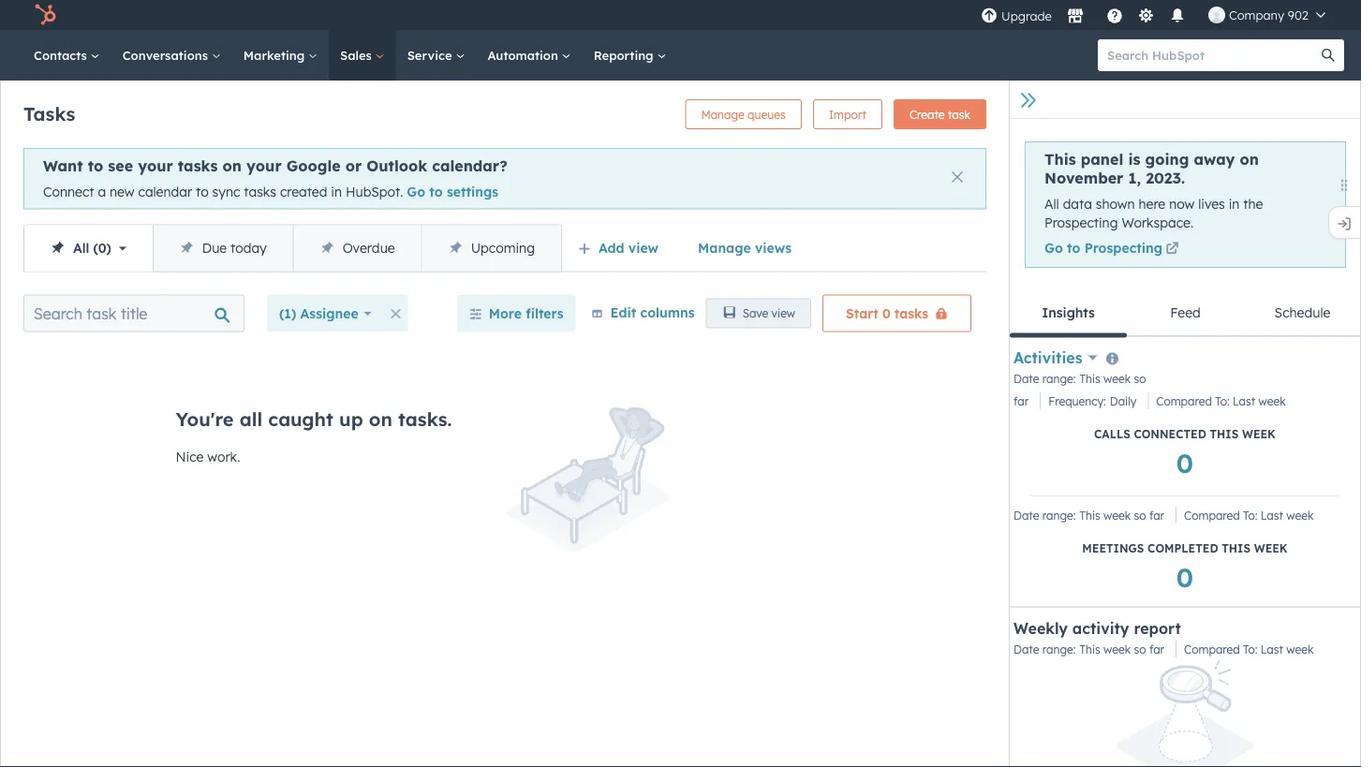 Task type: describe. For each thing, give the bounding box(es) containing it.
link opens in a new window image
[[1166, 241, 1180, 259]]

prospecting inside all data shown here now lives in the prospecting workspace.
[[1045, 214, 1119, 231]]

more filters
[[489, 305, 564, 322]]

or
[[346, 157, 362, 175]]

to: inside "calls connected this week" element
[[1216, 394, 1230, 408]]

upcoming
[[471, 240, 535, 256]]

go to prospecting link
[[1045, 240, 1183, 259]]

settings
[[447, 184, 499, 200]]

1 your from the left
[[138, 157, 173, 175]]

notifications image
[[1170, 8, 1187, 25]]

sales link
[[329, 30, 396, 81]]

start 0 tasks button
[[823, 295, 972, 332]]

to down data on the right
[[1068, 240, 1081, 257]]

calendar?
[[432, 157, 508, 175]]

edit
[[611, 304, 637, 320]]

add view button
[[566, 229, 675, 267]]

view for add view
[[629, 240, 659, 256]]

all data shown here now lives in the prospecting workspace.
[[1045, 196, 1264, 231]]

1 vertical spatial prospecting
[[1085, 240, 1163, 257]]

contacts
[[34, 47, 91, 63]]

marketplaces image
[[1067, 8, 1084, 25]]

automation link
[[477, 30, 583, 81]]

1 horizontal spatial on
[[369, 407, 393, 431]]

google
[[287, 157, 341, 175]]

due today link
[[153, 226, 293, 271]]

0 inside meetings completed this week element
[[1177, 561, 1194, 594]]

task
[[948, 107, 971, 121]]

is
[[1129, 150, 1141, 169]]

on for tasks
[[223, 157, 242, 175]]

you're all caught up on tasks.
[[176, 407, 452, 431]]

feed link
[[1128, 290, 1245, 335]]

all for all ( 0 )
[[73, 240, 89, 256]]

(1) assignee button
[[267, 295, 384, 332]]

new
[[110, 184, 135, 200]]

1,
[[1129, 169, 1142, 187]]

close image
[[952, 172, 964, 183]]

2 vertical spatial compared to: last week
[[1185, 643, 1314, 657]]

link opens in a new window image
[[1166, 243, 1180, 257]]

in inside all data shown here now lives in the prospecting workspace.
[[1229, 196, 1240, 212]]

tasks
[[23, 102, 75, 125]]

going
[[1146, 150, 1190, 169]]

date range:
[[1014, 372, 1076, 386]]

view for save view
[[772, 307, 796, 321]]

import link
[[813, 99, 883, 129]]

created
[[280, 184, 328, 200]]

this panel is going away on november 1, 2023.
[[1045, 150, 1260, 187]]

date inside meetings completed this week element
[[1014, 509, 1040, 523]]

notifications button
[[1162, 0, 1194, 30]]

columns
[[641, 304, 695, 320]]

compared inside "calls connected this week" element
[[1157, 394, 1213, 408]]

reporting
[[594, 47, 657, 63]]

service link
[[396, 30, 477, 81]]

all
[[240, 407, 263, 431]]

frequency:
[[1049, 394, 1107, 408]]

(
[[93, 240, 98, 256]]

all ( 0 )
[[73, 240, 111, 256]]

create task link
[[894, 99, 987, 129]]

conversations link
[[111, 30, 232, 81]]

hubspot image
[[34, 4, 56, 26]]

activity
[[1073, 619, 1130, 638]]

you're
[[176, 407, 234, 431]]

hubspot.
[[346, 184, 403, 200]]

0 inside button
[[883, 305, 891, 322]]

add
[[599, 240, 625, 256]]

manage queues link
[[686, 99, 802, 129]]

0 down the a
[[98, 240, 106, 256]]

work.
[[207, 449, 240, 465]]

manage for manage views
[[698, 240, 751, 256]]

insights
[[1042, 304, 1096, 321]]

compared to: last week inside "calls connected this week" element
[[1157, 394, 1287, 408]]

create task
[[910, 107, 971, 121]]

help button
[[1099, 0, 1131, 30]]

daily
[[1110, 394, 1137, 408]]

all for all data shown here now lives in the prospecting workspace.
[[1045, 196, 1060, 212]]

week inside "this week so far"
[[1104, 372, 1131, 386]]

3 date from the top
[[1014, 643, 1040, 657]]

go inside the want to see your tasks on your google or outlook calendar? connect a new calendar to sync tasks created in hubspot. go to settings
[[407, 184, 426, 200]]

calls connected this week element
[[1014, 367, 1357, 488]]

902
[[1289, 7, 1309, 22]]

2 your from the left
[[247, 157, 282, 175]]

sales
[[340, 47, 376, 63]]

calendar
[[138, 184, 192, 200]]

activities button
[[1014, 347, 1098, 369]]

last inside "calls connected this week" element
[[1233, 394, 1256, 408]]

navigation containing all
[[23, 225, 562, 272]]

save view
[[743, 307, 796, 321]]

compared to: last week inside meetings completed this week element
[[1185, 509, 1314, 523]]

more
[[489, 305, 522, 322]]

shown
[[1096, 196, 1136, 212]]

to left see
[[88, 157, 103, 175]]

edit columns button
[[591, 301, 695, 325]]

to left sync
[[196, 184, 209, 200]]

import
[[829, 107, 867, 121]]

start 0 tasks
[[846, 305, 929, 322]]

up
[[339, 407, 363, 431]]

feed
[[1171, 304, 1201, 321]]

contacts link
[[22, 30, 111, 81]]

reporting link
[[583, 30, 678, 81]]

so inside "this week so far"
[[1135, 372, 1147, 386]]

help image
[[1107, 8, 1124, 25]]

manage views link
[[686, 229, 804, 267]]

last inside meetings completed this week element
[[1261, 509, 1284, 523]]

edit columns
[[611, 304, 695, 320]]

this inside this panel is going away on november 1, 2023.
[[1045, 150, 1077, 169]]

workspace.
[[1122, 214, 1194, 231]]

connect
[[43, 184, 94, 200]]

a
[[98, 184, 106, 200]]



Task type: locate. For each thing, give the bounding box(es) containing it.
search image
[[1323, 49, 1336, 62]]

on right up
[[369, 407, 393, 431]]

service
[[407, 47, 456, 63]]

today
[[231, 240, 267, 256]]

manage queues
[[701, 107, 786, 121]]

0 horizontal spatial go
[[407, 184, 426, 200]]

panel
[[1081, 150, 1124, 169]]

go to prospecting
[[1045, 240, 1163, 257]]

0 button
[[1177, 445, 1194, 481], [1177, 559, 1194, 595]]

1 horizontal spatial in
[[1229, 196, 1240, 212]]

0 button up meetings completed this week element
[[1177, 445, 1194, 481]]

2 vertical spatial range:
[[1043, 643, 1076, 657]]

date inside "calls connected this week" element
[[1014, 372, 1040, 386]]

1 date from the top
[[1014, 372, 1040, 386]]

2 horizontal spatial tasks
[[895, 305, 929, 322]]

0 vertical spatial to:
[[1216, 394, 1230, 408]]

want
[[43, 157, 83, 175]]

company 902 button
[[1198, 0, 1338, 30]]

0 horizontal spatial in
[[331, 184, 342, 200]]

1 vertical spatial manage
[[698, 240, 751, 256]]

in inside the want to see your tasks on your google or outlook calendar? connect a new calendar to sync tasks created in hubspot. go to settings
[[331, 184, 342, 200]]

Search HubSpot search field
[[1099, 39, 1328, 71]]

this week so far
[[1014, 372, 1147, 408]]

1 range: from the top
[[1043, 372, 1076, 386]]

settings image
[[1138, 8, 1155, 25]]

0 vertical spatial all
[[1045, 196, 1060, 212]]

search button
[[1313, 39, 1345, 71]]

1 horizontal spatial view
[[772, 307, 796, 321]]

due today
[[202, 240, 267, 256]]

more filters link
[[457, 295, 576, 332]]

see
[[108, 157, 133, 175]]

0 vertical spatial compared
[[1157, 394, 1213, 408]]

to:
[[1216, 394, 1230, 408], [1244, 509, 1258, 523], [1244, 643, 1258, 657]]

marketing link
[[232, 30, 329, 81]]

0 inside "calls connected this week" element
[[1177, 446, 1194, 479]]

go down data on the right
[[1045, 240, 1064, 257]]

1 vertical spatial all
[[73, 240, 89, 256]]

all left (
[[73, 240, 89, 256]]

0 vertical spatial far
[[1014, 394, 1029, 408]]

0 vertical spatial 0 button
[[1177, 445, 1194, 481]]

here
[[1139, 196, 1166, 212]]

1 vertical spatial range:
[[1043, 509, 1076, 523]]

0 vertical spatial prospecting
[[1045, 214, 1119, 231]]

0 up meetings completed this week element
[[1177, 446, 1194, 479]]

0 vertical spatial tasks
[[178, 157, 218, 175]]

overdue link
[[293, 226, 421, 271]]

0 horizontal spatial tasks
[[178, 157, 218, 175]]

on
[[1241, 150, 1260, 169], [223, 157, 242, 175], [369, 407, 393, 431]]

prospecting down workspace.
[[1085, 240, 1163, 257]]

manage inside the tasks banner
[[701, 107, 745, 121]]

lives
[[1199, 196, 1226, 212]]

tasks right sync
[[244, 184, 277, 200]]

0 vertical spatial so
[[1135, 372, 1147, 386]]

2 vertical spatial last
[[1261, 643, 1284, 657]]

far down "calls connected this week" element
[[1150, 509, 1165, 523]]

0 button inside "calls connected this week" element
[[1177, 445, 1194, 481]]

2 0 button from the top
[[1177, 559, 1194, 595]]

schedule link
[[1245, 290, 1362, 335]]

2 vertical spatial far
[[1150, 643, 1165, 657]]

2 date range: this week so far from the top
[[1014, 643, 1165, 657]]

Search task title search field
[[23, 295, 245, 332]]

0 horizontal spatial your
[[138, 157, 173, 175]]

compared inside meetings completed this week element
[[1185, 509, 1241, 523]]

on right away
[[1241, 150, 1260, 169]]

so inside meetings completed this week element
[[1135, 509, 1147, 523]]

far
[[1014, 394, 1029, 408], [1150, 509, 1165, 523], [1150, 643, 1165, 657]]

on up sync
[[223, 157, 242, 175]]

1 vertical spatial date range: this week so far
[[1014, 643, 1165, 657]]

2 vertical spatial to:
[[1244, 643, 1258, 657]]

view
[[629, 240, 659, 256], [772, 307, 796, 321]]

company
[[1230, 7, 1285, 22]]

your up calendar
[[138, 157, 173, 175]]

2 vertical spatial compared
[[1185, 643, 1241, 657]]

assignee
[[300, 305, 359, 322]]

0 horizontal spatial view
[[629, 240, 659, 256]]

upcoming link
[[421, 226, 561, 271]]

0 button for meetings completed this week element
[[1177, 559, 1194, 595]]

want to see your tasks on your google or outlook calendar? alert
[[23, 148, 987, 210]]

go down outlook
[[407, 184, 426, 200]]

mateo roberts image
[[1209, 7, 1226, 23]]

report
[[1135, 619, 1182, 638]]

0 vertical spatial manage
[[701, 107, 745, 121]]

in
[[331, 184, 342, 200], [1229, 196, 1240, 212]]

to left settings
[[430, 184, 443, 200]]

2 vertical spatial date
[[1014, 643, 1040, 657]]

prospecting down data on the right
[[1045, 214, 1119, 231]]

1 vertical spatial compared
[[1185, 509, 1241, 523]]

save
[[743, 307, 769, 321]]

caught
[[268, 407, 334, 431]]

compared to: last week
[[1157, 394, 1287, 408], [1185, 509, 1314, 523], [1185, 643, 1314, 657]]

save view button
[[706, 299, 812, 329]]

tasks
[[178, 157, 218, 175], [244, 184, 277, 200], [895, 305, 929, 322]]

tasks.
[[398, 407, 452, 431]]

1 vertical spatial view
[[772, 307, 796, 321]]

sync
[[212, 184, 240, 200]]

tab list containing insights
[[1010, 290, 1362, 338]]

view right add
[[629, 240, 659, 256]]

upgrade image
[[981, 8, 998, 25]]

0 vertical spatial go
[[407, 184, 426, 200]]

this inside "this week so far"
[[1080, 372, 1101, 386]]

week
[[1104, 372, 1131, 386], [1259, 394, 1287, 408], [1104, 509, 1131, 523], [1287, 509, 1314, 523], [1104, 643, 1131, 657], [1287, 643, 1314, 657]]

all inside all data shown here now lives in the prospecting workspace.
[[1045, 196, 1060, 212]]

in left the
[[1229, 196, 1240, 212]]

view right save at right top
[[772, 307, 796, 321]]

schedule
[[1275, 304, 1331, 321]]

2 vertical spatial so
[[1135, 643, 1147, 657]]

2023.
[[1146, 169, 1186, 187]]

compared
[[1157, 394, 1213, 408], [1185, 509, 1241, 523], [1185, 643, 1241, 657]]

0 vertical spatial last
[[1233, 394, 1256, 408]]

far inside meetings completed this week element
[[1150, 509, 1165, 523]]

1 horizontal spatial tasks
[[244, 184, 277, 200]]

1 0 button from the top
[[1177, 445, 1194, 481]]

marketplaces button
[[1056, 0, 1096, 30]]

away
[[1195, 150, 1236, 169]]

upgrade
[[1002, 8, 1052, 24]]

your
[[138, 157, 173, 175], [247, 157, 282, 175]]

0 button for "calls connected this week" element
[[1177, 445, 1194, 481]]

1 horizontal spatial all
[[1045, 196, 1060, 212]]

1 horizontal spatial your
[[247, 157, 282, 175]]

0 button up report
[[1177, 559, 1194, 595]]

manage left queues
[[701, 107, 745, 121]]

3 range: from the top
[[1043, 643, 1076, 657]]

3 so from the top
[[1135, 643, 1147, 657]]

1 vertical spatial compared to: last week
[[1185, 509, 1314, 523]]

date
[[1014, 372, 1040, 386], [1014, 509, 1040, 523], [1014, 643, 1040, 657]]

2 date from the top
[[1014, 509, 1040, 523]]

far inside "this week so far"
[[1014, 394, 1029, 408]]

2 range: from the top
[[1043, 509, 1076, 523]]

0 vertical spatial range:
[[1043, 372, 1076, 386]]

0 horizontal spatial on
[[223, 157, 242, 175]]

range: inside "calls connected this week" element
[[1043, 372, 1076, 386]]

frequency: daily
[[1049, 394, 1137, 408]]

nice work.
[[176, 449, 240, 465]]

meetings completed this week element
[[1014, 504, 1357, 602]]

the
[[1244, 196, 1264, 212]]

tab list
[[1010, 290, 1362, 338]]

far down date range:
[[1014, 394, 1029, 408]]

data
[[1063, 196, 1093, 212]]

2 vertical spatial tasks
[[895, 305, 929, 322]]

to: inside meetings completed this week element
[[1244, 509, 1258, 523]]

0 vertical spatial date
[[1014, 372, 1040, 386]]

)
[[106, 240, 111, 256]]

view inside popup button
[[629, 240, 659, 256]]

on inside this panel is going away on november 1, 2023.
[[1241, 150, 1260, 169]]

settings link
[[1135, 5, 1158, 25]]

menu
[[979, 0, 1339, 30]]

2 so from the top
[[1135, 509, 1147, 523]]

conversations
[[123, 47, 212, 63]]

0 button inside meetings completed this week element
[[1177, 559, 1194, 595]]

tasks right the start
[[895, 305, 929, 322]]

1 vertical spatial tasks
[[244, 184, 277, 200]]

on inside the want to see your tasks on your google or outlook calendar? connect a new calendar to sync tasks created in hubspot. go to settings
[[223, 157, 242, 175]]

tasks inside button
[[895, 305, 929, 322]]

filters
[[526, 305, 564, 322]]

0 vertical spatial compared to: last week
[[1157, 394, 1287, 408]]

go
[[407, 184, 426, 200], [1045, 240, 1064, 257]]

2 horizontal spatial on
[[1241, 150, 1260, 169]]

1 vertical spatial so
[[1135, 509, 1147, 523]]

range: inside meetings completed this week element
[[1043, 509, 1076, 523]]

in right created
[[331, 184, 342, 200]]

1 vertical spatial to:
[[1244, 509, 1258, 523]]

1 vertical spatial last
[[1261, 509, 1284, 523]]

menu containing company 902
[[979, 0, 1339, 30]]

0 horizontal spatial all
[[73, 240, 89, 256]]

tasks banner
[[23, 94, 987, 129]]

1 date range: this week so far from the top
[[1014, 509, 1165, 523]]

manage left views
[[698, 240, 751, 256]]

(1) assignee
[[279, 305, 359, 322]]

0 vertical spatial date range: this week so far
[[1014, 509, 1165, 523]]

(1)
[[279, 305, 296, 322]]

navigation
[[23, 225, 562, 272]]

view inside button
[[772, 307, 796, 321]]

prospecting
[[1045, 214, 1119, 231], [1085, 240, 1163, 257]]

1 so from the top
[[1135, 372, 1147, 386]]

nice
[[176, 449, 204, 465]]

far down report
[[1150, 643, 1165, 657]]

company 902
[[1230, 7, 1309, 22]]

manage views
[[698, 240, 792, 256]]

1 vertical spatial far
[[1150, 509, 1165, 523]]

0 right the start
[[883, 305, 891, 322]]

0 up report
[[1177, 561, 1194, 594]]

manage for manage queues
[[701, 107, 745, 121]]

range:
[[1043, 372, 1076, 386], [1043, 509, 1076, 523], [1043, 643, 1076, 657]]

on for away
[[1241, 150, 1260, 169]]

queues
[[748, 107, 786, 121]]

1 horizontal spatial go
[[1045, 240, 1064, 257]]

1 vertical spatial date
[[1014, 509, 1040, 523]]

0 vertical spatial view
[[629, 240, 659, 256]]

weekly
[[1014, 619, 1068, 638]]

now
[[1170, 196, 1195, 212]]

all left data on the right
[[1045, 196, 1060, 212]]

1 vertical spatial 0 button
[[1177, 559, 1194, 595]]

1 vertical spatial go
[[1045, 240, 1064, 257]]

tasks up sync
[[178, 157, 218, 175]]

want to see your tasks on your google or outlook calendar? connect a new calendar to sync tasks created in hubspot. go to settings
[[43, 157, 508, 200]]

this
[[1045, 150, 1077, 169], [1080, 372, 1101, 386], [1080, 509, 1101, 523], [1080, 643, 1101, 657]]

hubspot link
[[22, 4, 70, 26]]

your up created
[[247, 157, 282, 175]]

overdue
[[343, 240, 395, 256]]

date range: this week so far inside meetings completed this week element
[[1014, 509, 1165, 523]]



Task type: vqa. For each thing, say whether or not it's contained in the screenshot.
the bottom Go
yes



